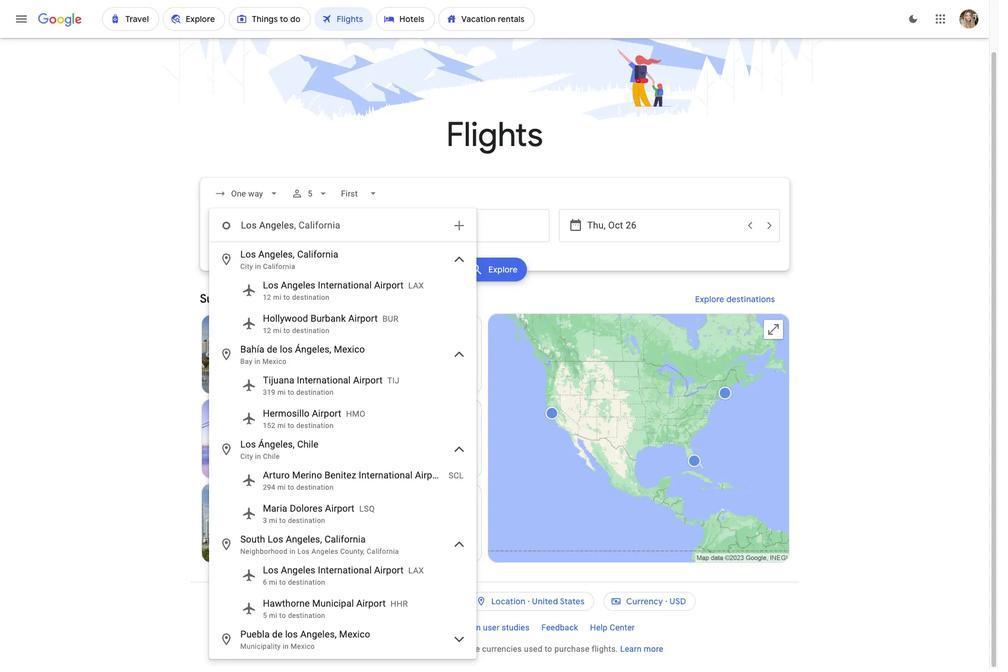 Task type: vqa. For each thing, say whether or not it's contained in the screenshot.
in
yes



Task type: describe. For each thing, give the bounding box(es) containing it.
in inside "puebla de los angeles, mexico municipality in mexico"
[[283, 643, 289, 651]]

dec inside 'san francisco dec 25, 2023 – jan 3, 2024'
[[323, 422, 337, 432]]

angeles inside region
[[341, 292, 385, 307]]

displayed currencies may differ from the currencies used to purchase flights. learn more
[[326, 645, 664, 654]]

los inside los angeles international airport lax 12 mi to destination
[[263, 280, 279, 291]]

los angeles international airport lax 6 mi to destination
[[263, 565, 424, 587]]

5 button
[[287, 179, 334, 208]]

1 horizontal spatial from
[[448, 645, 466, 654]]

english
[[361, 597, 389, 607]]

arturo merino benitez international airport (scl) option
[[209, 464, 476, 497]]

hhr
[[391, 600, 408, 609]]

join
[[464, 623, 481, 633]]

states)
[[422, 597, 450, 607]]

to inside hawthorne municipal airport hhr 5 mi to destination
[[279, 612, 286, 620]]

municipal
[[312, 598, 354, 610]]

los ángeles, chile city in chile
[[240, 439, 319, 461]]

about link
[[348, 619, 383, 638]]

to inside hollywood burbank airport bur 12 mi to destination
[[284, 327, 290, 335]]

list box inside enter your origin dialog
[[209, 242, 476, 659]]

4 – 11
[[340, 507, 364, 516]]

south los angeles, california neighborhood in los angeles county, california
[[240, 534, 399, 556]]

south los angeles, california option
[[209, 531, 476, 559]]

airport inside hermosillo airport hmo 152 mi to destination
[[312, 408, 341, 419]]

suggested
[[200, 292, 259, 307]]

displayed
[[326, 645, 363, 654]]

mi inside tijuana international airport tij 319 mi to destination
[[277, 389, 286, 397]]

hermosillo airport hmo 152 mi to destination
[[263, 408, 365, 430]]

to inside tijuana international airport tij 319 mi to destination
[[288, 389, 294, 397]]

arturo merino benitez international airport scl 294 mi to destination
[[263, 470, 464, 492]]

los angeles international airport lax 12 mi to destination
[[263, 280, 424, 302]]

origin, select multiple airports image
[[452, 219, 466, 233]]

98 US dollars text field
[[457, 460, 471, 471]]

destinations
[[726, 294, 775, 305]]

airport inside hollywood burbank airport bur 12 mi to destination
[[348, 313, 378, 324]]

25,
[[340, 422, 351, 432]]

boston
[[323, 325, 354, 337]]

puebla
[[240, 629, 270, 641]]

de for bahía
[[267, 344, 277, 355]]

flights.
[[592, 645, 618, 654]]

los ángeles, chile option
[[209, 436, 476, 464]]

mexico left displayed
[[291, 643, 315, 651]]

county,
[[340, 548, 365, 556]]

trips
[[262, 292, 287, 307]]

hawthorne municipal airport hhr 5 mi to destination
[[263, 598, 408, 620]]

merino
[[292, 470, 322, 481]]

hawthorne
[[263, 598, 310, 610]]

dolores
[[290, 503, 323, 515]]

Flight search field
[[190, 178, 799, 660]]

$98
[[457, 460, 471, 471]]

international inside los angeles international airport lax 6 mi to destination
[[318, 565, 372, 576]]

studies
[[502, 623, 530, 633]]

maria
[[263, 503, 287, 515]]

scl
[[449, 471, 464, 481]]

3,
[[398, 422, 404, 432]]

hermosillo
[[263, 408, 310, 419]]

angeles inside los angeles international airport lax 12 mi to destination
[[281, 280, 315, 291]]

center
[[610, 623, 635, 633]]

‌, california
[[294, 220, 340, 231]]

explore button
[[462, 258, 527, 282]]

more
[[644, 645, 664, 654]]

user
[[483, 623, 500, 633]]

Departure text field
[[587, 210, 739, 242]]

hmo
[[346, 409, 365, 419]]

294
[[263, 484, 275, 492]]

maria dolores airport (lsq) option
[[209, 497, 476, 531]]

2024
[[406, 422, 426, 432]]

airport inside hawthorne municipal airport hhr 5 mi to destination
[[356, 598, 386, 610]]

mi inside hollywood burbank airport bur 12 mi to destination
[[273, 327, 282, 335]]

128 US dollars text field
[[454, 545, 471, 556]]

explore destinations
[[695, 294, 775, 305]]

destination inside hollywood burbank airport bur 12 mi to destination
[[292, 327, 330, 335]]

airport inside los angeles international airport lax 12 mi to destination
[[374, 280, 404, 291]]

‌,
[[294, 220, 296, 231]]

maria dolores airport lsq 3 mi to destination
[[263, 503, 375, 525]]

united states
[[532, 597, 585, 607]]

nonstop
[[337, 350, 369, 359]]

$128
[[454, 545, 471, 556]]

feedback link
[[536, 619, 584, 638]]

united image
[[323, 350, 332, 359]]

united
[[532, 597, 558, 607]]

san
[[323, 409, 339, 421]]

destination inside los angeles international airport lax 12 mi to destination
[[292, 294, 330, 302]]

in inside los angeles, california city in california
[[255, 263, 261, 271]]

puebla de los angeles, mexico option
[[209, 626, 476, 654]]

mi inside maria dolores airport lsq 3 mi to destination
[[269, 517, 277, 525]]

destination inside tijuana international airport tij 319 mi to destination
[[296, 389, 334, 397]]

de for puebla
[[272, 629, 283, 641]]

boston dec 2 – 9
[[323, 325, 358, 348]]

may
[[407, 645, 423, 654]]

explore for explore
[[488, 264, 518, 275]]

destination inside hermosillo airport hmo 152 mi to destination
[[296, 422, 334, 430]]

international inside tijuana international airport tij 319 mi to destination
[[297, 375, 351, 386]]

lsq
[[359, 504, 375, 514]]

suggested trips from los angeles region
[[200, 285, 789, 568]]

los for angeles,
[[285, 629, 298, 641]]

city for los ángeles, chile
[[240, 453, 253, 461]]

(united
[[391, 597, 420, 607]]

south
[[240, 534, 265, 545]]

angeles, inside "puebla de los angeles, mexico municipality in mexico"
[[300, 629, 337, 641]]

suggested trips from los angeles
[[200, 292, 385, 307]]

california up trips
[[263, 263, 295, 271]]

5 inside hawthorne municipal airport hhr 5 mi to destination
[[263, 612, 267, 620]]

bay
[[240, 358, 253, 366]]

los inside los angeles, california city in california
[[240, 249, 256, 260]]

hollywood burbank airport bur 12 mi to destination
[[263, 313, 399, 335]]

states
[[560, 597, 585, 607]]

los inside region
[[319, 292, 338, 307]]

destination inside arturo merino benitez international airport scl 294 mi to destination
[[296, 484, 334, 492]]

tijuana
[[263, 375, 294, 386]]

main menu image
[[14, 12, 29, 26]]

ángeles, inside the los ángeles, chile city in chile
[[258, 439, 295, 450]]

mi inside hawthorne municipal airport hhr 5 mi to destination
[[269, 612, 277, 620]]

california right county,
[[367, 548, 399, 556]]

used
[[524, 645, 543, 654]]

california down the ‌, california
[[297, 249, 338, 260]]



Task type: locate. For each thing, give the bounding box(es) containing it.
california up county,
[[325, 534, 366, 545]]

join user studies link
[[459, 619, 536, 638]]

lax for los angeles international airport lax 6 mi to destination
[[408, 566, 424, 576]]

los angeles, california city in california
[[240, 249, 338, 271]]

los down hawthorne
[[285, 629, 298, 641]]

to right 6
[[279, 579, 286, 587]]

enter your origin dialog
[[209, 209, 476, 660]]

bahía de los ángeles, mexico option
[[209, 340, 476, 369]]

the
[[468, 645, 480, 654]]

neighborhood
[[240, 548, 288, 556]]

international down united icon
[[297, 375, 351, 386]]

1 lax from the top
[[408, 281, 424, 291]]

arturo
[[263, 470, 290, 481]]

angeles up suggested trips from los angeles
[[281, 280, 315, 291]]

los down the hollywood
[[280, 344, 293, 355]]

1 12 from the top
[[263, 294, 271, 302]]

2 currencies from the left
[[482, 645, 522, 654]]

to up the hollywood
[[284, 294, 290, 302]]

san francisco dec 25, 2023 – jan 3, 2024
[[323, 409, 426, 432]]

mi inside hermosillo airport hmo 152 mi to destination
[[277, 422, 286, 430]]

benitez
[[325, 470, 356, 481]]

to down tijuana
[[288, 389, 294, 397]]

1 horizontal spatial explore
[[695, 294, 724, 305]]

list box containing los angeles, california
[[209, 242, 476, 659]]

california right the ‌,
[[299, 220, 340, 231]]

dec
[[323, 338, 337, 348], [323, 422, 337, 432]]

explore for explore destinations
[[695, 294, 724, 305]]

2 los angeles international airport (lax) option from the top
[[209, 559, 476, 592]]

los inside bahía de los ángeles, mexico bay in mexico
[[280, 344, 293, 355]]

1 vertical spatial los
[[285, 629, 298, 641]]

to down "arturo"
[[288, 484, 294, 492]]

ángeles, down '152'
[[258, 439, 295, 450]]

12 inside los angeles international airport lax 12 mi to destination
[[263, 294, 271, 302]]

city
[[240, 263, 253, 271], [240, 453, 253, 461]]

international inside arturo merino benitez international airport scl 294 mi to destination
[[359, 470, 413, 481]]

1 vertical spatial explore
[[695, 294, 724, 305]]

from up the hollywood
[[290, 292, 317, 307]]

location
[[491, 597, 526, 607]]

learn more link
[[620, 645, 664, 654]]

to inside los angeles international airport lax 12 mi to destination
[[284, 294, 290, 302]]

angeles, down the ‌,
[[258, 249, 295, 260]]

ángeles, inside bahía de los ángeles, mexico bay in mexico
[[295, 344, 331, 355]]

0 vertical spatial explore
[[488, 264, 518, 275]]

help
[[590, 623, 608, 633]]

1 vertical spatial 5
[[263, 612, 267, 620]]

change appearance image
[[899, 5, 928, 33]]

0 vertical spatial de
[[267, 344, 277, 355]]

0 horizontal spatial from
[[290, 292, 317, 307]]

miami
[[323, 494, 350, 506]]

0 vertical spatial los angeles international airport (lax) option
[[209, 274, 476, 307]]

airport inside maria dolores airport lsq 3 mi to destination
[[325, 503, 355, 515]]

destination up hawthorne
[[288, 579, 325, 587]]

0 vertical spatial angeles,
[[258, 249, 295, 260]]

tijuana international airport (tij) option
[[209, 369, 476, 402]]

1 horizontal spatial currencies
[[482, 645, 522, 654]]

to inside los angeles international airport lax 6 mi to destination
[[279, 579, 286, 587]]

1 horizontal spatial 5
[[308, 189, 313, 198]]

1 vertical spatial angeles,
[[286, 534, 322, 545]]

ángeles,
[[295, 344, 331, 355], [258, 439, 295, 450]]

destination down burbank
[[292, 327, 330, 335]]

los angeles international airport (lax) option
[[209, 274, 476, 307], [209, 559, 476, 592]]

mi up the hollywood
[[273, 294, 282, 302]]

angeles,
[[258, 249, 295, 260], [286, 534, 322, 545], [300, 629, 337, 641]]

to inside hermosillo airport hmo 152 mi to destination
[[288, 422, 294, 430]]

international inside los angeles international airport lax 12 mi to destination
[[318, 280, 372, 291]]

to inside arturo merino benitez international airport scl 294 mi to destination
[[288, 484, 294, 492]]

angeles down the 'south los angeles, california neighborhood in los angeles county, california'
[[281, 565, 315, 576]]

1 dec from the top
[[323, 338, 337, 348]]

francisco
[[341, 409, 385, 421]]

mi right '152'
[[277, 422, 286, 430]]

to down "hermosillo"
[[288, 422, 294, 430]]

1 vertical spatial from
[[448, 645, 466, 654]]

Where to? text field
[[382, 209, 549, 242]]

mi inside los angeles international airport lax 12 mi to destination
[[273, 294, 282, 302]]

hawthorne municipal airport (hhr) option
[[209, 592, 476, 626]]

de right bahía
[[267, 344, 277, 355]]

explore destinations button
[[681, 285, 789, 314]]

lax inside los angeles international airport lax 6 mi to destination
[[408, 566, 424, 576]]

mexico up tijuana
[[262, 358, 287, 366]]

toggle nearby airports for bahía de los ángeles, mexico image
[[452, 348, 466, 362]]

mi right 6
[[269, 579, 277, 587]]

airport
[[374, 280, 404, 291], [348, 313, 378, 324], [353, 375, 383, 386], [312, 408, 341, 419], [415, 470, 445, 481], [325, 503, 355, 515], [374, 565, 404, 576], [356, 598, 386, 610]]

12 down the hollywood
[[263, 327, 271, 335]]

0 horizontal spatial 5
[[263, 612, 267, 620]]

12 up the hollywood
[[263, 294, 271, 302]]

angeles up hollywood burbank airport (bur) option
[[341, 292, 385, 307]]

0 vertical spatial 5
[[308, 189, 313, 198]]

1 vertical spatial de
[[272, 629, 283, 641]]

usd
[[670, 597, 686, 607]]

destination up hermosillo airport hmo 152 mi to destination
[[296, 389, 334, 397]]

mi
[[273, 294, 282, 302], [273, 327, 282, 335], [277, 389, 286, 397], [277, 422, 286, 430], [277, 484, 286, 492], [269, 517, 277, 525], [269, 579, 277, 587], [269, 612, 277, 620]]

city inside los angeles, california city in california
[[240, 263, 253, 271]]

bahía
[[240, 344, 264, 355]]

5 inside 5 popup button
[[308, 189, 313, 198]]

2023 – jan
[[353, 422, 395, 432]]

nov
[[323, 507, 338, 516]]

de
[[267, 344, 277, 355], [272, 629, 283, 641]]

0 horizontal spatial chile
[[263, 453, 280, 461]]

toggle nearby airports for puebla de los angeles, mexico image
[[452, 633, 466, 647]]

angeles, up displayed
[[300, 629, 337, 641]]

los inside the los ángeles, chile city in chile
[[240, 439, 256, 450]]

los angeles international airport (lax) option up burbank
[[209, 274, 476, 307]]

destination inside hawthorne municipal airport hhr 5 mi to destination
[[288, 612, 325, 620]]

puebla de los angeles, mexico municipality in mexico
[[240, 629, 370, 651]]

angeles left county,
[[312, 548, 338, 556]]

feedback
[[542, 623, 578, 633]]

1 vertical spatial lax
[[408, 566, 424, 576]]

tijuana international airport tij 319 mi to destination
[[263, 375, 400, 397]]

toggle nearby airports for los ángeles, chile image
[[452, 443, 466, 457]]

mi right 294
[[277, 484, 286, 492]]

to inside maria dolores airport lsq 3 mi to destination
[[279, 517, 286, 525]]

1 city from the top
[[240, 263, 253, 271]]

mi right 3
[[269, 517, 277, 525]]

join user studies
[[464, 623, 530, 633]]

12 inside hollywood burbank airport bur 12 mi to destination
[[263, 327, 271, 335]]

lax inside los angeles international airport lax 12 mi to destination
[[408, 281, 424, 291]]

2 vertical spatial angeles,
[[300, 629, 337, 641]]

destination down san
[[296, 422, 334, 430]]

toggle nearby airports for south los angeles, california image
[[452, 538, 466, 552]]

1 vertical spatial chile
[[263, 453, 280, 461]]

to right used
[[545, 645, 552, 654]]

los
[[280, 344, 293, 355], [285, 629, 298, 641]]

mexico down boston
[[334, 344, 365, 355]]

0 horizontal spatial currencies
[[365, 645, 405, 654]]

destination up burbank
[[292, 294, 330, 302]]

319
[[263, 389, 275, 397]]

differ
[[425, 645, 445, 654]]

international down county,
[[318, 565, 372, 576]]

spirit image
[[323, 519, 332, 528]]

1 vertical spatial dec
[[323, 422, 337, 432]]

de inside "puebla de los angeles, mexico municipality in mexico"
[[272, 629, 283, 641]]

currencies
[[365, 645, 405, 654], [482, 645, 522, 654]]

lax for los angeles international airport lax 12 mi to destination
[[408, 281, 424, 291]]

destination down hawthorne
[[288, 612, 325, 620]]

hermosillo airport (hmo) option
[[209, 402, 476, 436]]

angeles
[[281, 280, 315, 291], [341, 292, 385, 307], [312, 548, 338, 556], [281, 565, 315, 576]]

1 vertical spatial city
[[240, 453, 253, 461]]

1 los angeles international airport (lax) option from the top
[[209, 274, 476, 307]]

0 horizontal spatial explore
[[488, 264, 518, 275]]

from
[[290, 292, 317, 307], [448, 645, 466, 654]]

1 vertical spatial los angeles international airport (lax) option
[[209, 559, 476, 592]]

language
[[316, 597, 355, 607]]

mi inside los angeles international airport lax 6 mi to destination
[[269, 579, 277, 587]]

los angeles international airport (lax) option down county,
[[209, 559, 476, 592]]

explore left 'destinations'
[[695, 294, 724, 305]]

tij
[[387, 376, 400, 386]]

municipality
[[240, 643, 281, 651]]

0 vertical spatial lax
[[408, 281, 424, 291]]

chile up "arturo"
[[263, 453, 280, 461]]

city inside the los ángeles, chile city in chile
[[240, 453, 253, 461]]

de inside bahía de los ángeles, mexico bay in mexico
[[267, 344, 277, 355]]

airport inside los angeles international airport lax 6 mi to destination
[[374, 565, 404, 576]]

2 dec from the top
[[323, 422, 337, 432]]

dec down san
[[323, 422, 337, 432]]

0 vertical spatial ángeles,
[[295, 344, 331, 355]]

los inside los angeles international airport lax 6 mi to destination
[[263, 565, 279, 576]]

bahía de los ángeles, mexico bay in mexico
[[240, 344, 365, 366]]

miami nov 4 – 11
[[323, 494, 364, 516]]

destination down merino
[[296, 484, 334, 492]]

los for ángeles,
[[280, 344, 293, 355]]

airport inside tijuana international airport tij 319 mi to destination
[[353, 375, 383, 386]]

12
[[263, 294, 271, 302], [263, 327, 271, 335]]

destination
[[292, 294, 330, 302], [292, 327, 330, 335], [296, 389, 334, 397], [296, 422, 334, 430], [296, 484, 334, 492], [288, 517, 325, 525], [288, 579, 325, 587], [288, 612, 325, 620]]

destination down the dolores at the bottom of the page
[[288, 517, 325, 525]]

hollywood
[[263, 313, 308, 324]]

purchase
[[554, 645, 590, 654]]

to down hawthorne
[[279, 612, 286, 620]]

english (united states)
[[361, 597, 450, 607]]

6
[[263, 579, 267, 587]]

from inside region
[[290, 292, 317, 307]]

los angeles, california option
[[209, 245, 476, 274]]

hollywood burbank airport (bur) option
[[209, 307, 476, 340]]

currency
[[626, 597, 663, 607]]

lax
[[408, 281, 424, 291], [408, 566, 424, 576]]

5 up the ‌, california
[[308, 189, 313, 198]]

None field
[[209, 183, 284, 204], [337, 183, 384, 204], [209, 183, 284, 204], [337, 183, 384, 204]]

ángeles, down hollywood burbank airport bur 12 mi to destination
[[295, 344, 331, 355]]

in inside the los ángeles, chile city in chile
[[255, 453, 261, 461]]

airport inside arturo merino benitez international airport scl 294 mi to destination
[[415, 470, 445, 481]]

destination inside maria dolores airport lsq 3 mi to destination
[[288, 517, 325, 525]]

mi right 319
[[277, 389, 286, 397]]

bur
[[383, 314, 399, 324]]

1 vertical spatial 12
[[263, 327, 271, 335]]

currencies down join user studies
[[482, 645, 522, 654]]

to down maria
[[279, 517, 286, 525]]

dec inside boston dec 2 – 9
[[323, 338, 337, 348]]

angeles inside the 'south los angeles, california neighborhood in los angeles county, california'
[[312, 548, 338, 556]]

mi down hawthorne
[[269, 612, 277, 620]]

to down the hollywood
[[284, 327, 290, 335]]

los inside "puebla de los angeles, mexico municipality in mexico"
[[285, 629, 298, 641]]

0 vertical spatial chile
[[297, 439, 319, 450]]

de up the municipality
[[272, 629, 283, 641]]

0 vertical spatial los
[[280, 344, 293, 355]]

in
[[255, 263, 261, 271], [254, 358, 260, 366], [255, 453, 261, 461], [290, 548, 296, 556], [283, 643, 289, 651]]

0 vertical spatial dec
[[323, 338, 337, 348]]

mi down the hollywood
[[273, 327, 282, 335]]

explore inside the "explore destinations" button
[[695, 294, 724, 305]]

from left the
[[448, 645, 466, 654]]

about
[[354, 623, 377, 633]]

152
[[263, 422, 275, 430]]

in inside bahía de los ángeles, mexico bay in mexico
[[254, 358, 260, 366]]

chile down hermosillo airport hmo 152 mi to destination
[[297, 439, 319, 450]]

city for los angeles, california
[[240, 263, 253, 271]]

0 vertical spatial 12
[[263, 294, 271, 302]]

angeles inside los angeles international airport lax 6 mi to destination
[[281, 565, 315, 576]]

explore right toggle nearby airports for los angeles, california image
[[488, 264, 518, 275]]

2 – 9
[[340, 338, 358, 348]]

0 vertical spatial city
[[240, 263, 253, 271]]

burbank
[[311, 313, 346, 324]]

angeles, inside los angeles, california city in california
[[258, 249, 295, 260]]

explore
[[488, 264, 518, 275], [695, 294, 724, 305]]

2 city from the top
[[240, 453, 253, 461]]

to
[[284, 294, 290, 302], [284, 327, 290, 335], [288, 389, 294, 397], [288, 422, 294, 430], [288, 484, 294, 492], [279, 517, 286, 525], [279, 579, 286, 587], [279, 612, 286, 620], [545, 645, 552, 654]]

explore inside explore button
[[488, 264, 518, 275]]

flights
[[446, 114, 543, 156]]

california
[[299, 220, 340, 231], [297, 249, 338, 260], [263, 263, 295, 271], [325, 534, 366, 545], [367, 548, 399, 556]]

2 lax from the top
[[408, 566, 424, 576]]

angeles, down maria dolores airport lsq 3 mi to destination
[[286, 534, 322, 545]]

help center link
[[584, 619, 641, 638]]

destination inside los angeles international airport lax 6 mi to destination
[[288, 579, 325, 587]]

international down los angeles, california 'option'
[[318, 280, 372, 291]]

Where else? text field
[[240, 212, 445, 240]]

dec up united icon
[[323, 338, 337, 348]]

2 12 from the top
[[263, 327, 271, 335]]

currencies down about
[[365, 645, 405, 654]]

in inside the 'south los angeles, california neighborhood in los angeles county, california'
[[290, 548, 296, 556]]

1 horizontal spatial chile
[[297, 439, 319, 450]]

learn
[[620, 645, 642, 654]]

mi inside arturo merino benitez international airport scl 294 mi to destination
[[277, 484, 286, 492]]

mexico
[[334, 344, 365, 355], [262, 358, 287, 366], [339, 629, 370, 641], [291, 643, 315, 651]]

3
[[263, 517, 267, 525]]

1 vertical spatial ángeles,
[[258, 439, 295, 450]]

1 currencies from the left
[[365, 645, 405, 654]]

angeles, inside the 'south los angeles, california neighborhood in los angeles county, california'
[[286, 534, 322, 545]]

5 up puebla
[[263, 612, 267, 620]]

list box
[[209, 242, 476, 659]]

international up lsq
[[359, 470, 413, 481]]

toggle nearby airports for los angeles, california image
[[452, 253, 466, 267]]

0 vertical spatial from
[[290, 292, 317, 307]]

help center
[[590, 623, 635, 633]]

mexico up displayed
[[339, 629, 370, 641]]



